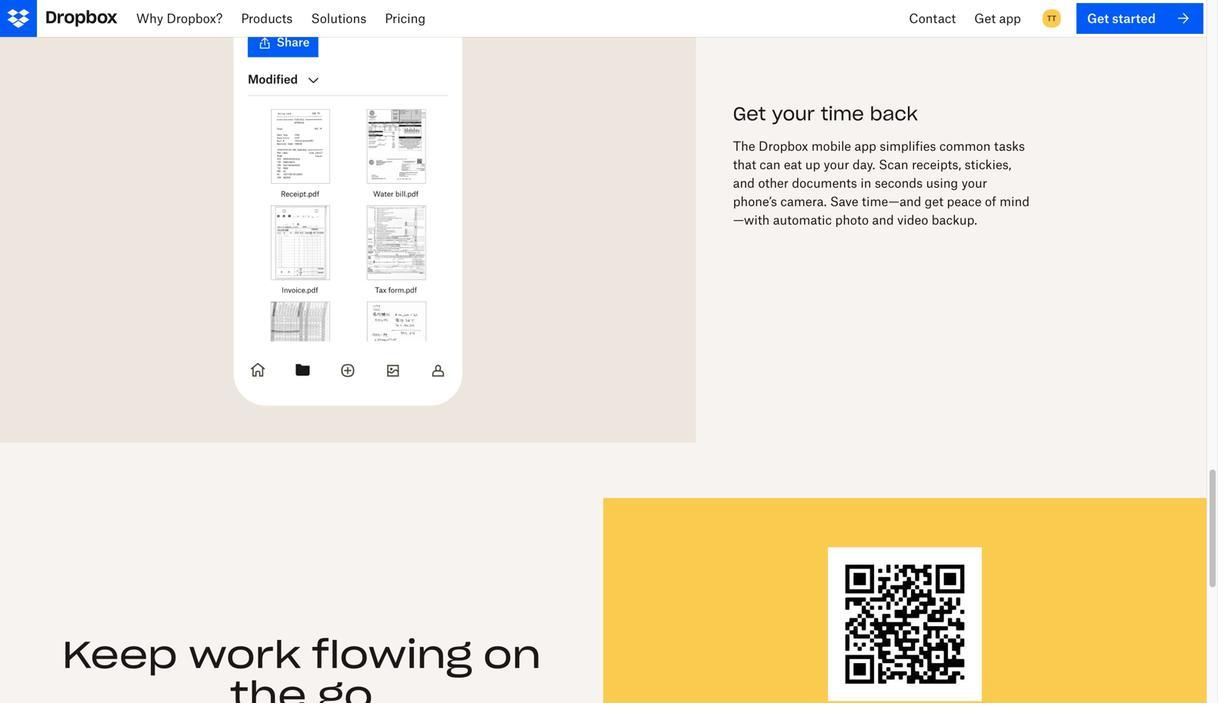 Task type: vqa. For each thing, say whether or not it's contained in the screenshot.
and
yes



Task type: locate. For each thing, give the bounding box(es) containing it.
in
[[861, 176, 871, 191]]

1 horizontal spatial app
[[999, 11, 1021, 26]]

app inside the dropbox mobile app simplifies common tasks that can eat up your day. scan receipts, stickies, and other documents in seconds using your phone's camera. save time—and get peace of mind —with automatic photo and video backup.
[[855, 139, 876, 154]]

keep work flowing on the go
[[62, 631, 541, 703]]

qr code image
[[828, 548, 982, 702]]

tt
[[1047, 13, 1056, 23]]

receipts,
[[912, 157, 961, 172]]

photo
[[835, 212, 869, 227]]

keep
[[62, 631, 178, 678]]

and down time—and
[[872, 212, 894, 227]]

get your time back
[[733, 102, 918, 125]]

0 vertical spatial app
[[999, 11, 1021, 26]]

the dropbox mobile app simplifies common tasks that can eat up your day. scan receipts, stickies, and other documents in seconds using your phone's camera. save time—and get peace of mind —with automatic photo and video backup.
[[733, 139, 1030, 227]]

your up dropbox
[[772, 102, 815, 125]]

pricing link
[[376, 0, 435, 37]]

get for get started
[[1087, 11, 1109, 26]]

1 horizontal spatial get
[[974, 11, 996, 26]]

get
[[1087, 11, 1109, 26], [974, 11, 996, 26], [733, 102, 766, 125]]

0 horizontal spatial get
[[733, 102, 766, 125]]

go
[[318, 672, 373, 703]]

get up the
[[733, 102, 766, 125]]

dropbox
[[759, 139, 808, 154]]

0 horizontal spatial app
[[855, 139, 876, 154]]

and down that in the top right of the page
[[733, 176, 755, 191]]

save
[[830, 194, 859, 209]]

2 horizontal spatial get
[[1087, 11, 1109, 26]]

solutions
[[311, 11, 366, 26]]

get right contact
[[974, 11, 996, 26]]

mind
[[1000, 194, 1030, 209]]

and
[[733, 176, 755, 191], [872, 212, 894, 227]]

time—and
[[862, 194, 921, 209]]

1 vertical spatial app
[[855, 139, 876, 154]]

get inside popup button
[[974, 11, 996, 26]]

app
[[999, 11, 1021, 26], [855, 139, 876, 154]]

contact button
[[900, 0, 965, 37]]

get for get app
[[974, 11, 996, 26]]

common
[[939, 139, 991, 154]]

eat
[[784, 157, 802, 172]]

your
[[772, 102, 815, 125], [824, 157, 849, 172], [962, 176, 987, 191]]

dropbox?
[[167, 11, 223, 26]]

documents
[[792, 176, 857, 191]]

flowing
[[312, 631, 472, 678]]

2 horizontal spatial your
[[962, 176, 987, 191]]

0 vertical spatial and
[[733, 176, 755, 191]]

your up peace
[[962, 176, 987, 191]]

day.
[[853, 157, 875, 172]]

solutions button
[[302, 0, 376, 37]]

app left tt
[[999, 11, 1021, 26]]

—with
[[733, 212, 770, 227]]

1 horizontal spatial your
[[824, 157, 849, 172]]

peace
[[947, 194, 982, 209]]

your down mobile
[[824, 157, 849, 172]]

0 vertical spatial your
[[772, 102, 815, 125]]

back
[[870, 102, 918, 125]]

0 horizontal spatial and
[[733, 176, 755, 191]]

on
[[483, 631, 541, 678]]

get left started
[[1087, 11, 1109, 26]]

1 vertical spatial and
[[872, 212, 894, 227]]

why
[[136, 11, 163, 26]]

0 horizontal spatial your
[[772, 102, 815, 125]]

app up day.
[[855, 139, 876, 154]]



Task type: describe. For each thing, give the bounding box(es) containing it.
get for get your time back
[[733, 102, 766, 125]]

that
[[733, 157, 756, 172]]

backup.
[[932, 212, 977, 227]]

contact
[[909, 11, 956, 26]]

the
[[230, 672, 306, 703]]

video
[[897, 212, 928, 227]]

using
[[926, 176, 958, 191]]

time
[[821, 102, 864, 125]]

get started
[[1087, 11, 1156, 26]]

work
[[189, 631, 301, 678]]

get
[[925, 194, 944, 209]]

products
[[241, 11, 293, 26]]

2 vertical spatial your
[[962, 176, 987, 191]]

stickies,
[[965, 157, 1012, 172]]

of
[[985, 194, 996, 209]]

mobile
[[812, 139, 851, 154]]

simplifies
[[880, 139, 936, 154]]

previews of files saved in a dropbox folder as viewed on a mobile phone image
[[37, 0, 659, 406]]

started
[[1112, 11, 1156, 26]]

pricing
[[385, 11, 426, 26]]

get app
[[974, 11, 1021, 26]]

phone's
[[733, 194, 777, 209]]

get started link
[[1076, 3, 1204, 34]]

other
[[758, 176, 789, 191]]

seconds
[[875, 176, 923, 191]]

1 horizontal spatial and
[[872, 212, 894, 227]]

app inside popup button
[[999, 11, 1021, 26]]

why dropbox?
[[136, 11, 223, 26]]

tt button
[[1040, 6, 1064, 31]]

up
[[805, 157, 820, 172]]

scan
[[879, 157, 908, 172]]

why dropbox? button
[[127, 0, 232, 37]]

tasks
[[994, 139, 1025, 154]]

the
[[733, 139, 755, 154]]

1 vertical spatial your
[[824, 157, 849, 172]]

get app button
[[965, 0, 1030, 37]]

automatic
[[773, 212, 832, 227]]

can
[[760, 157, 781, 172]]

camera.
[[780, 194, 827, 209]]

products button
[[232, 0, 302, 37]]



